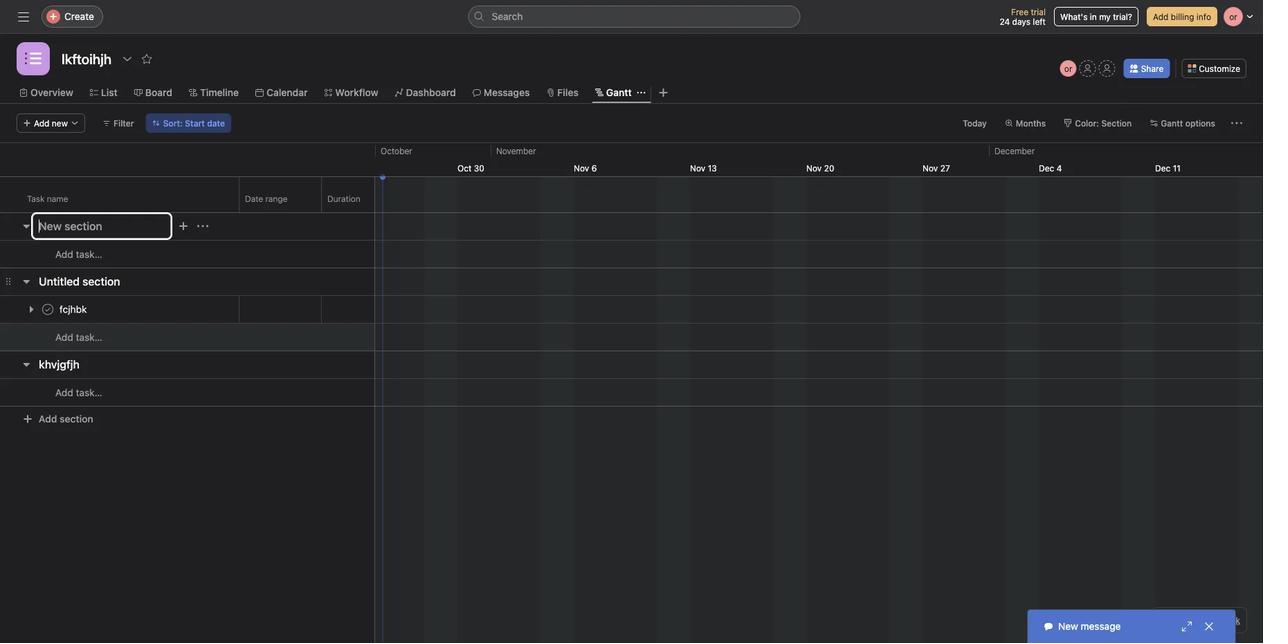 Task type: vqa. For each thing, say whether or not it's contained in the screenshot.
when at left
no



Task type: locate. For each thing, give the bounding box(es) containing it.
show options image
[[122, 53, 133, 64]]

2 vertical spatial task…
[[76, 387, 102, 399]]

nov left 13
[[690, 163, 705, 173]]

0 vertical spatial task…
[[76, 249, 102, 260]]

1 add task… button from the top
[[39, 247, 102, 262]]

dec 11
[[1155, 163, 1181, 173]]

overview link
[[19, 85, 73, 100]]

collapse task list for this section image down task
[[21, 221, 32, 232]]

collapse task list for this section image
[[21, 276, 32, 287]]

gantt inside button
[[1161, 118, 1183, 128]]

3 add task… row from the top
[[0, 379, 374, 407]]

add task… up add section
[[55, 387, 102, 399]]

1 vertical spatial section
[[60, 414, 93, 425]]

list
[[101, 87, 118, 98]]

0 horizontal spatial gantt
[[606, 87, 632, 98]]

task… up add section
[[76, 387, 102, 399]]

3 nov from the left
[[806, 163, 822, 173]]

add task… row
[[0, 240, 374, 269], [0, 323, 374, 352], [0, 379, 374, 407]]

add task… for second collapse task list for this section image from the bottom of the page
[[55, 249, 102, 260]]

1 add task… from the top
[[55, 249, 102, 260]]

nov left "20"
[[806, 163, 822, 173]]

create button
[[42, 6, 103, 28]]

6
[[591, 163, 597, 173]]

section
[[82, 275, 120, 288], [60, 414, 93, 425]]

1 vertical spatial collapse task list for this section image
[[21, 359, 32, 370]]

section up fcjhbk cell
[[82, 275, 120, 288]]

november
[[496, 146, 536, 156]]

30
[[474, 163, 484, 173]]

days
[[1012, 17, 1031, 26]]

add task… up untitled section button
[[55, 249, 102, 260]]

3 add task… from the top
[[55, 387, 102, 399]]

dashboard
[[406, 87, 456, 98]]

search
[[492, 11, 523, 22]]

1 add task… row from the top
[[0, 240, 374, 269]]

2 vertical spatial add task… row
[[0, 379, 374, 407]]

collapse task list for this section image left khvjgfjh
[[21, 359, 32, 370]]

months button
[[999, 114, 1052, 133]]

0 vertical spatial collapse task list for this section image
[[21, 221, 32, 232]]

board link
[[134, 85, 172, 100]]

task… down fcjhbk 'text field'
[[76, 332, 102, 343]]

1 vertical spatial add task image
[[86, 359, 98, 370]]

3 task… from the top
[[76, 387, 102, 399]]

4 nov from the left
[[923, 163, 938, 173]]

search button
[[468, 6, 800, 28]]

add task image
[[178, 221, 189, 232], [86, 359, 98, 370]]

or button
[[1060, 60, 1077, 77]]

or
[[1064, 64, 1072, 73]]

calendar
[[266, 87, 308, 98]]

2 collapse task list for this section image from the top
[[21, 359, 32, 370]]

nov 6
[[574, 163, 597, 173]]

today
[[963, 118, 987, 128]]

nov left 27
[[923, 163, 938, 173]]

0 horizontal spatial add task image
[[86, 359, 98, 370]]

filter
[[114, 118, 134, 128]]

add task… button down fcjhbk 'text field'
[[39, 330, 102, 345]]

1 vertical spatial add task… button
[[39, 330, 102, 345]]

add new
[[34, 118, 68, 128]]

expand new message image
[[1181, 622, 1192, 633]]

0 vertical spatial section
[[82, 275, 120, 288]]

1 task… from the top
[[76, 249, 102, 260]]

section down khvjgfjh
[[60, 414, 93, 425]]

section inside button
[[82, 275, 120, 288]]

nov
[[574, 163, 589, 173], [690, 163, 705, 173], [806, 163, 822, 173], [923, 163, 938, 173]]

customize button
[[1182, 59, 1246, 78]]

add task image left more section actions image
[[178, 221, 189, 232]]

add
[[1153, 12, 1169, 21], [34, 118, 49, 128], [55, 249, 73, 260], [55, 332, 73, 343], [55, 387, 73, 399], [39, 414, 57, 425]]

2 vertical spatial add task… button
[[39, 386, 102, 401]]

gantt for gantt
[[606, 87, 632, 98]]

gantt for gantt options
[[1161, 118, 1183, 128]]

nov left 6
[[574, 163, 589, 173]]

task… up untitled section button
[[76, 249, 102, 260]]

1 horizontal spatial gantt
[[1161, 118, 1183, 128]]

add down khvjgfjh
[[39, 414, 57, 425]]

add task… button up untitled section button
[[39, 247, 102, 262]]

add task… button up add section
[[39, 386, 102, 401]]

gantt options
[[1161, 118, 1215, 128]]

dec left 4
[[1039, 163, 1054, 173]]

1 dec from the left
[[1039, 163, 1054, 173]]

gantt
[[606, 87, 632, 98], [1161, 118, 1183, 128]]

2 vertical spatial add task…
[[55, 387, 102, 399]]

2 task… from the top
[[76, 332, 102, 343]]

trial
[[1031, 7, 1046, 17]]

1 vertical spatial add task… row
[[0, 323, 374, 352]]

workflow link
[[324, 85, 378, 100]]

info
[[1197, 12, 1211, 21]]

start
[[185, 118, 205, 128]]

add up add section
[[55, 387, 73, 399]]

task… for second add task… 'button' from the top
[[76, 332, 102, 343]]

nov for nov 27
[[923, 163, 938, 173]]

nov for nov 6
[[574, 163, 589, 173]]

range
[[265, 194, 288, 204]]

tab actions image
[[637, 89, 645, 97]]

1 vertical spatial gantt
[[1161, 118, 1183, 128]]

collapse task list for this section image
[[21, 221, 32, 232], [21, 359, 32, 370]]

customize
[[1199, 64, 1240, 73]]

calendar link
[[255, 85, 308, 100]]

add task… down fcjhbk 'text field'
[[55, 332, 102, 343]]

section inside button
[[60, 414, 93, 425]]

completed image
[[39, 301, 56, 318]]

december dec 4
[[995, 146, 1062, 173]]

0 vertical spatial add task… row
[[0, 240, 374, 269]]

1 horizontal spatial dec
[[1155, 163, 1171, 173]]

add up khvjgfjh
[[55, 332, 73, 343]]

color: section button
[[1058, 114, 1138, 133]]

task… for add task… 'button' related to second collapse task list for this section image from the bottom of the page
[[76, 249, 102, 260]]

gantt left tab actions icon
[[606, 87, 632, 98]]

1 vertical spatial add task…
[[55, 332, 102, 343]]

messages link
[[473, 85, 530, 100]]

3 add task… button from the top
[[39, 386, 102, 401]]

sort: start date button
[[146, 114, 231, 133]]

0 vertical spatial add task… button
[[39, 247, 102, 262]]

0 vertical spatial gantt
[[606, 87, 632, 98]]

add left 'billing'
[[1153, 12, 1169, 21]]

0 horizontal spatial dec
[[1039, 163, 1054, 173]]

add section button
[[17, 407, 99, 432]]

nov for nov 20
[[806, 163, 822, 173]]

share button
[[1124, 59, 1170, 78]]

add task image for second collapse task list for this section image from the bottom of the page
[[178, 221, 189, 232]]

task…
[[76, 249, 102, 260], [76, 332, 102, 343], [76, 387, 102, 399]]

add left new
[[34, 118, 49, 128]]

messages
[[484, 87, 530, 98]]

0 vertical spatial add task image
[[178, 221, 189, 232]]

add inside button
[[39, 414, 57, 425]]

add task…
[[55, 249, 102, 260], [55, 332, 102, 343], [55, 387, 102, 399]]

add task… row for add task 'icon' for second collapse task list for this section image from the bottom of the page
[[0, 240, 374, 269]]

2 nov from the left
[[690, 163, 705, 173]]

0 vertical spatial add task…
[[55, 249, 102, 260]]

dec left 11
[[1155, 163, 1171, 173]]

add task… button
[[39, 247, 102, 262], [39, 330, 102, 345], [39, 386, 102, 401]]

1 horizontal spatial add task image
[[178, 221, 189, 232]]

None text field
[[322, 297, 432, 322]]

sort:
[[163, 118, 183, 128]]

timeline
[[200, 87, 239, 98]]

list image
[[25, 51, 42, 67]]

add new button
[[17, 114, 85, 133]]

section for add section
[[60, 414, 93, 425]]

untitled
[[39, 275, 80, 288]]

gantt left options
[[1161, 118, 1183, 128]]

add up untitled
[[55, 249, 73, 260]]

1 nov from the left
[[574, 163, 589, 173]]

None text field
[[58, 46, 115, 71]]

add task image right khvjgfjh
[[86, 359, 98, 370]]

1 vertical spatial task…
[[76, 332, 102, 343]]

what's
[[1060, 12, 1088, 21]]



Task type: describe. For each thing, give the bounding box(es) containing it.
trial?
[[1113, 12, 1132, 21]]

Completed checkbox
[[39, 301, 56, 318]]

task name
[[27, 194, 68, 204]]

what's in my trial? button
[[1054, 7, 1138, 26]]

sort: start date
[[163, 118, 225, 128]]

months
[[1016, 118, 1046, 128]]

new
[[1158, 616, 1176, 626]]

fcjhbk cell
[[0, 296, 239, 324]]

add task image for 1st collapse task list for this section image from the bottom
[[86, 359, 98, 370]]

timeline link
[[189, 85, 239, 100]]

untitled section button
[[39, 269, 120, 294]]

add task… row for add task 'icon' for 1st collapse task list for this section image from the bottom
[[0, 379, 374, 407]]

my
[[1099, 12, 1111, 21]]

what's in my trial?
[[1060, 12, 1132, 21]]

share
[[1141, 64, 1164, 73]]

expand sidebar image
[[18, 11, 29, 22]]

dashboard link
[[395, 85, 456, 100]]

list link
[[90, 85, 118, 100]]

october
[[381, 146, 412, 156]]

duration
[[327, 194, 360, 204]]

khvjgfjh button
[[39, 352, 80, 377]]

search list box
[[468, 6, 800, 28]]

overview
[[30, 87, 73, 98]]

gantt options button
[[1144, 114, 1222, 133]]

20
[[824, 163, 834, 173]]

nov for nov 13
[[690, 163, 705, 173]]

filter button
[[96, 114, 140, 133]]

feedback
[[1204, 616, 1240, 626]]

add task… button for second collapse task list for this section image from the bottom of the page
[[39, 247, 102, 262]]

files link
[[546, 85, 579, 100]]

workflow
[[335, 87, 378, 98]]

oct
[[457, 163, 472, 173]]

create
[[64, 11, 94, 22]]

section for untitled section
[[82, 275, 120, 288]]

2 add task… from the top
[[55, 332, 102, 343]]

add task… for 1st collapse task list for this section image from the bottom
[[55, 387, 102, 399]]

nov 20
[[806, 163, 834, 173]]

more section actions image
[[197, 221, 208, 232]]

khvjgfjh
[[39, 358, 80, 371]]

send
[[1182, 616, 1202, 626]]

task
[[27, 194, 45, 204]]

more actions image
[[1231, 118, 1242, 129]]

free
[[1011, 7, 1028, 17]]

11
[[1173, 163, 1181, 173]]

free trial 24 days left
[[1000, 7, 1046, 26]]

send feedback link
[[1182, 615, 1240, 627]]

date
[[245, 194, 263, 204]]

color: section
[[1075, 118, 1132, 128]]

new message
[[1058, 621, 1121, 633]]

add to starred image
[[141, 53, 152, 64]]

fcjhbk text field
[[57, 303, 91, 317]]

name
[[47, 194, 68, 204]]

add inside button
[[1153, 12, 1169, 21]]

add task… button for 1st collapse task list for this section image from the bottom
[[39, 386, 102, 401]]

expand subtask list for the task fcjhbk image
[[26, 304, 37, 315]]

in
[[1090, 12, 1097, 21]]

date
[[207, 118, 225, 128]]

gantt link
[[595, 85, 632, 100]]

billing
[[1171, 12, 1194, 21]]

27
[[940, 163, 950, 173]]

1 collapse task list for this section image from the top
[[21, 221, 32, 232]]

files
[[557, 87, 579, 98]]

close image
[[1204, 622, 1215, 633]]

add inside popup button
[[34, 118, 49, 128]]

add tab image
[[658, 87, 669, 98]]

board
[[145, 87, 172, 98]]

2 add task… row from the top
[[0, 323, 374, 352]]

december
[[995, 146, 1035, 156]]

24
[[1000, 17, 1010, 26]]

13
[[708, 163, 717, 173]]

task… for add task… 'button' corresponding to 1st collapse task list for this section image from the bottom
[[76, 387, 102, 399]]

nov 27
[[923, 163, 950, 173]]

color:
[[1075, 118, 1099, 128]]

New section text field
[[33, 214, 171, 239]]

2 add task… button from the top
[[39, 330, 102, 345]]

options
[[1185, 118, 1215, 128]]

add billing info
[[1153, 12, 1211, 21]]

add section
[[39, 414, 93, 425]]

2 dec from the left
[[1155, 163, 1171, 173]]

untitled section
[[39, 275, 120, 288]]

section
[[1101, 118, 1132, 128]]

oct 30
[[457, 163, 484, 173]]

today button
[[957, 114, 993, 133]]

4
[[1057, 163, 1062, 173]]

date range
[[245, 194, 288, 204]]

nov 13
[[690, 163, 717, 173]]

dec inside december dec 4
[[1039, 163, 1054, 173]]

add billing info button
[[1147, 7, 1217, 26]]

left
[[1033, 17, 1046, 26]]

new send feedback
[[1158, 616, 1240, 626]]



